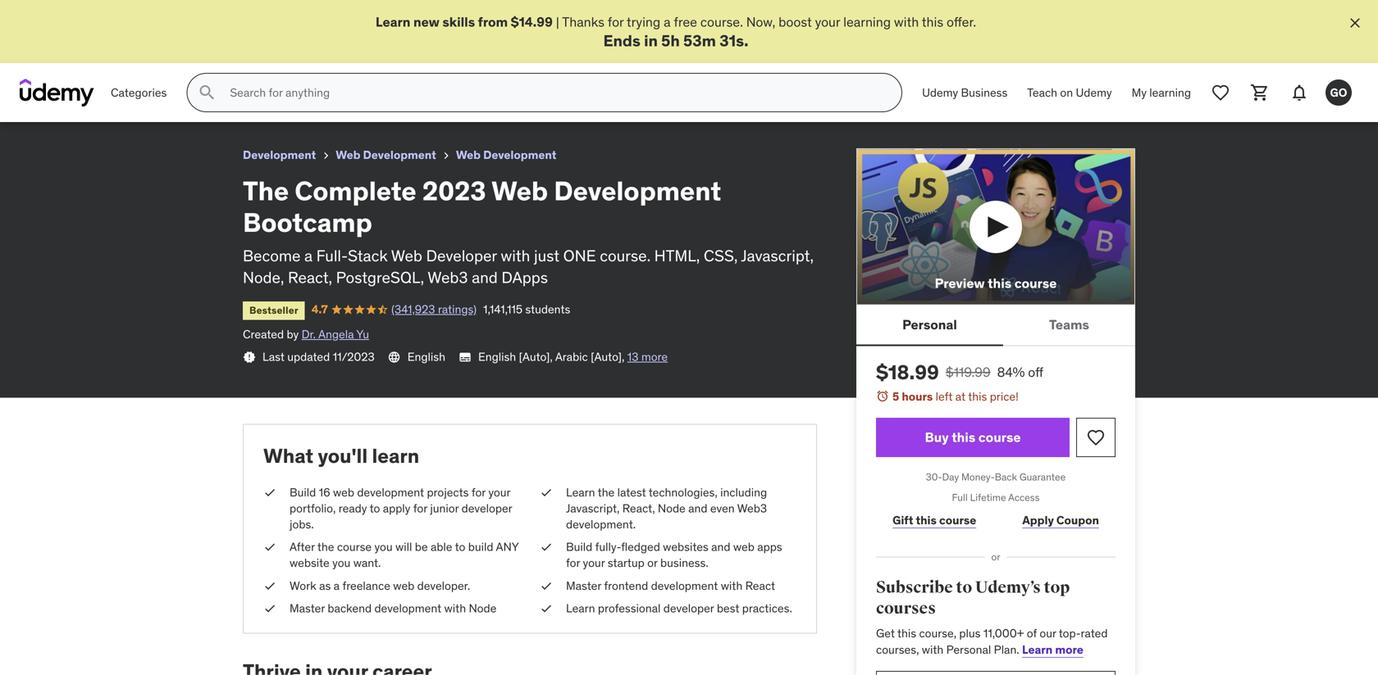 Task type: describe. For each thing, give the bounding box(es) containing it.
learn the latest technologies, including javascript, react, node and even web3 development.
[[566, 485, 767, 532]]

at
[[955, 390, 966, 404]]

4.7
[[311, 302, 328, 317]]

development up the
[[243, 148, 316, 163]]

react, inside learn the latest technologies, including javascript, react, node and even web3 development.
[[622, 502, 655, 516]]

to inside build 16 web development projects for your portfolio, ready to apply for junior developer jobs.
[[370, 502, 380, 516]]

learn professional developer best practices.
[[566, 602, 792, 616]]

master frontend development with react
[[566, 579, 775, 594]]

1 horizontal spatial more
[[1055, 643, 1083, 658]]

personal inside personal button
[[902, 316, 957, 333]]

udemy business
[[922, 85, 1008, 100]]

development down search for anything 'text field'
[[483, 148, 556, 163]]

development link
[[243, 145, 316, 166]]

offer.
[[947, 14, 976, 30]]

jobs.
[[290, 518, 314, 532]]

close image
[[1347, 15, 1363, 31]]

build fully-fledged websites and web apps for your startup or business.
[[566, 540, 782, 571]]

teams
[[1049, 316, 1089, 333]]

for right projects
[[472, 485, 486, 500]]

categories button
[[101, 73, 177, 113]]

13 more button
[[627, 349, 668, 365]]

technologies,
[[649, 485, 717, 500]]

get this course, plus 11,000+ of our top-rated courses, with personal plan.
[[876, 627, 1108, 658]]

business
[[961, 85, 1008, 100]]

subscribe to udemy's top courses
[[876, 578, 1070, 619]]

and inside build fully-fledged websites and web apps for your startup or business.
[[711, 540, 730, 555]]

buy
[[925, 429, 949, 446]]

notifications image
[[1289, 83, 1309, 103]]

updated
[[287, 350, 330, 365]]

the for after
[[317, 540, 334, 555]]

categories
[[111, 85, 167, 100]]

created by dr. angela yu
[[243, 327, 369, 342]]

work
[[290, 579, 316, 594]]

|
[[556, 14, 559, 30]]

gift this course
[[893, 514, 976, 528]]

will
[[395, 540, 412, 555]]

projects
[[427, 485, 469, 500]]

2 web development link from the left
[[456, 145, 556, 166]]

new
[[413, 14, 439, 30]]

udemy's
[[975, 578, 1041, 598]]

from
[[478, 14, 508, 30]]

after the course you will be able to build any website you want.
[[290, 540, 519, 571]]

node,
[[243, 268, 284, 287]]

buy this course button
[[876, 418, 1070, 458]]

dr.
[[302, 327, 316, 342]]

developer inside build 16 web development projects for your portfolio, ready to apply for junior developer jobs.
[[462, 502, 512, 516]]

web inside build fully-fledged websites and web apps for your startup or business.
[[733, 540, 754, 555]]

build for portfolio,
[[290, 485, 316, 500]]

ends
[[602, 31, 639, 50]]

price!
[[990, 390, 1019, 404]]

xsmall image for learn professional developer best practices.
[[540, 601, 553, 617]]

your inside build fully-fledged websites and web apps for your startup or business.
[[583, 556, 605, 571]]

javascript, inside learn the latest technologies, including javascript, react, node and even web3 development.
[[566, 502, 620, 516]]

alarm image
[[876, 390, 889, 403]]

learning inside my learning link
[[1149, 85, 1191, 100]]

this inside learn new skills from $14.99 | thanks for trying a free course. now, boost your learning with this offer. ends in 5h 53m 32s .
[[922, 14, 943, 30]]

web development for 1st web development link from right
[[456, 148, 556, 163]]

thanks
[[562, 14, 604, 30]]

with inside learn new skills from $14.99 | thanks for trying a free course. now, boost your learning with this offer. ends in 5h 53m 32s .
[[894, 14, 919, 30]]

get
[[876, 627, 895, 642]]

in
[[643, 31, 657, 50]]

web right 2023
[[491, 175, 548, 208]]

angela
[[318, 327, 354, 342]]

with down developer.
[[444, 602, 466, 616]]

personal inside get this course, plus 11,000+ of our top-rated courses, with personal plan.
[[946, 643, 991, 658]]

preview this course button
[[856, 149, 1135, 306]]

web inside build 16 web development projects for your portfolio, ready to apply for junior developer jobs.
[[333, 485, 354, 500]]

left
[[936, 390, 953, 404]]

a inside learn new skills from $14.99 | thanks for trying a free course. now, boost your learning with this offer. ends in 5h 53m 32s .
[[664, 14, 671, 30]]

plus
[[959, 627, 981, 642]]

learn more
[[1022, 643, 1083, 658]]

84%
[[997, 364, 1025, 381]]

web3 inside learn the latest technologies, including javascript, react, node and even web3 development.
[[737, 502, 767, 516]]

off
[[1028, 364, 1043, 381]]

1 horizontal spatial web
[[393, 579, 414, 594]]

for inside build fully-fledged websites and web apps for your startup or business.
[[566, 556, 580, 571]]

30-day money-back guarantee full lifetime access
[[926, 471, 1066, 504]]

professional
[[598, 602, 661, 616]]

30-
[[926, 471, 942, 484]]

(341,923
[[391, 302, 435, 317]]

website
[[290, 556, 330, 571]]

xsmall image for after the course you will be able to build any website you want.
[[263, 540, 276, 556]]

students
[[525, 302, 570, 317]]

development inside build 16 web development projects for your portfolio, ready to apply for junior developer jobs.
[[357, 485, 424, 500]]

complete
[[295, 175, 416, 208]]

gift
[[893, 514, 913, 528]]

css,
[[704, 246, 738, 266]]

web up complete
[[336, 148, 360, 163]]

learn for learn more
[[1022, 643, 1053, 658]]

to inside subscribe to udemy's top courses
[[956, 578, 972, 598]]

your inside learn new skills from $14.99 | thanks for trying a free course. now, boost your learning with this offer. ends in 5h 53m 32s .
[[815, 14, 840, 30]]

udemy inside "link"
[[1076, 85, 1112, 100]]

dr. angela yu link
[[302, 327, 369, 342]]

become
[[243, 246, 301, 266]]

course for preview this course
[[1014, 275, 1057, 292]]

our
[[1040, 627, 1056, 642]]

on
[[1060, 85, 1073, 100]]

last updated 11/2023
[[262, 350, 375, 365]]

junior
[[430, 502, 459, 516]]

master for master backend development with node
[[290, 602, 325, 616]]

courses,
[[876, 643, 919, 658]]

guarantee
[[1019, 471, 1066, 484]]

portfolio,
[[290, 502, 336, 516]]

2023
[[422, 175, 486, 208]]

english for english
[[407, 350, 445, 365]]

personal button
[[856, 306, 1003, 345]]

1 horizontal spatial you
[[374, 540, 393, 555]]

11/2023
[[333, 350, 375, 365]]

javascript, inside the complete 2023 web development bootcamp become a full-stack web developer with just one course. html, css, javascript, node, react, postgresql, web3 and dapps
[[741, 246, 814, 266]]

this for preview this course
[[988, 275, 1011, 292]]

even
[[710, 502, 735, 516]]

learning inside learn new skills from $14.99 | thanks for trying a free course. now, boost your learning with this offer. ends in 5h 53m 32s .
[[843, 14, 891, 30]]

development for master frontend development with react
[[651, 579, 718, 594]]

0 horizontal spatial node
[[469, 602, 496, 616]]

master for master frontend development with react
[[566, 579, 601, 594]]

teach on udemy
[[1027, 85, 1112, 100]]

1 vertical spatial wishlist image
[[1086, 428, 1106, 448]]

udemy business link
[[912, 73, 1017, 113]]

lifetime
[[970, 492, 1006, 504]]

courses
[[876, 599, 936, 619]]

.
[[745, 31, 750, 50]]

developer
[[426, 246, 497, 266]]

apply coupon button
[[1006, 505, 1116, 538]]

with inside get this course, plus 11,000+ of our top-rated courses, with personal plan.
[[922, 643, 944, 658]]

want.
[[353, 556, 381, 571]]

xsmall image for build fully-fledged websites and web apps for your startup or business.
[[540, 540, 553, 556]]



Task type: vqa. For each thing, say whether or not it's contained in the screenshot.
Javascript, within the Learn the latest technologies, including Javascript, React, Node and even Web3 development.
yes



Task type: locate. For each thing, give the bounding box(es) containing it.
0 vertical spatial development
[[357, 485, 424, 500]]

course language image
[[388, 351, 401, 364]]

11,000+
[[983, 627, 1024, 642]]

learning right "boost"
[[843, 14, 891, 30]]

1 horizontal spatial learning
[[1149, 85, 1191, 100]]

startup
[[608, 556, 645, 571]]

preview
[[935, 275, 985, 292]]

2 horizontal spatial your
[[815, 14, 840, 30]]

learn for learn new skills from $14.99 | thanks for trying a free course. now, boost your learning with this offer. ends in 5h 53m 32s .
[[376, 14, 410, 30]]

learn left new
[[376, 14, 410, 30]]

0 vertical spatial build
[[290, 485, 316, 500]]

ratings)
[[438, 302, 477, 317]]

web development link up 2023
[[456, 145, 556, 166]]

with up best
[[721, 579, 742, 594]]

1 vertical spatial you
[[332, 556, 351, 571]]

gift this course link
[[876, 505, 993, 538]]

build inside build 16 web development projects for your portfolio, ready to apply for junior developer jobs.
[[290, 485, 316, 500]]

learn new skills from $14.99 | thanks for trying a free course. now, boost your learning with this offer. ends in 5h 53m 32s .
[[376, 14, 976, 50]]

closed captions image
[[458, 351, 472, 364]]

a left free
[[664, 14, 671, 30]]

money-
[[961, 471, 995, 484]]

developer.
[[417, 579, 470, 594]]

1 horizontal spatial build
[[566, 540, 592, 555]]

web development up 2023
[[456, 148, 556, 163]]

the complete 2023 web development bootcamp become a full-stack web developer with just one course. html, css, javascript, node, react, postgresql, web3 and dapps
[[243, 175, 814, 287]]

this for get this course, plus 11,000+ of our top-rated courses, with personal plan.
[[897, 627, 916, 642]]

learn more link
[[1022, 643, 1083, 658]]

tab list
[[856, 306, 1135, 347]]

development up complete
[[363, 148, 436, 163]]

course,
[[919, 627, 956, 642]]

2 english from the left
[[478, 350, 516, 365]]

1 vertical spatial react,
[[622, 502, 655, 516]]

xsmall image
[[319, 149, 332, 163], [440, 149, 453, 163], [263, 540, 276, 556], [263, 601, 276, 617], [540, 601, 553, 617]]

2 vertical spatial to
[[956, 578, 972, 598]]

for right apply
[[413, 502, 427, 516]]

this right preview
[[988, 275, 1011, 292]]

javascript, right css,
[[741, 246, 814, 266]]

able
[[431, 540, 452, 555]]

development inside the complete 2023 web development bootcamp become a full-stack web developer with just one course. html, css, javascript, node, react, postgresql, web3 and dapps
[[554, 175, 721, 208]]

0 vertical spatial personal
[[902, 316, 957, 333]]

fully-
[[595, 540, 621, 555]]

course. inside learn new skills from $14.99 | thanks for trying a free course. now, boost your learning with this offer. ends in 5h 53m 32s .
[[700, 14, 743, 30]]

react, down full-
[[288, 268, 332, 287]]

16
[[319, 485, 330, 500]]

this left offer.
[[922, 14, 943, 30]]

1,141,115 students
[[483, 302, 570, 317]]

1 horizontal spatial your
[[583, 556, 605, 571]]

teach on udemy link
[[1017, 73, 1122, 113]]

course down full at the bottom of page
[[939, 514, 976, 528]]

0 horizontal spatial react,
[[288, 268, 332, 287]]

this right "at"
[[968, 390, 987, 404]]

2 horizontal spatial web
[[733, 540, 754, 555]]

react,
[[288, 268, 332, 287], [622, 502, 655, 516]]

plan.
[[994, 643, 1019, 658]]

this for gift this course
[[916, 514, 937, 528]]

1 horizontal spatial developer
[[663, 602, 714, 616]]

2 vertical spatial a
[[334, 579, 340, 594]]

1 udemy from the left
[[922, 85, 958, 100]]

learn left professional at the left
[[566, 602, 595, 616]]

you
[[374, 540, 393, 555], [332, 556, 351, 571]]

1 vertical spatial developer
[[663, 602, 714, 616]]

your down fully-
[[583, 556, 605, 571]]

[auto]
[[591, 350, 622, 365]]

learn
[[372, 444, 419, 469]]

1 horizontal spatial node
[[658, 502, 686, 516]]

this right buy
[[952, 429, 975, 446]]

english right course language image
[[407, 350, 445, 365]]

master down work
[[290, 602, 325, 616]]

apply
[[1022, 514, 1054, 528]]

your inside build 16 web development projects for your portfolio, ready to apply for junior developer jobs.
[[488, 485, 510, 500]]

full
[[952, 492, 968, 504]]

my learning
[[1132, 85, 1191, 100]]

top
[[1044, 578, 1070, 598]]

1 horizontal spatial react,
[[622, 502, 655, 516]]

web3 inside the complete 2023 web development bootcamp become a full-stack web developer with just one course. html, css, javascript, node, react, postgresql, web3 and dapps
[[428, 268, 468, 287]]

1 vertical spatial to
[[455, 540, 465, 555]]

xsmall image for learn the latest technologies, including javascript, react, node and even web3 development.
[[540, 485, 553, 501]]

1 horizontal spatial wishlist image
[[1211, 83, 1230, 103]]

personal down preview
[[902, 316, 957, 333]]

0 horizontal spatial learning
[[843, 14, 891, 30]]

this inside get this course, plus 11,000+ of our top-rated courses, with personal plan.
[[897, 627, 916, 642]]

0 horizontal spatial wishlist image
[[1086, 428, 1106, 448]]

with down course, on the right of the page
[[922, 643, 944, 658]]

build up "portfolio,"
[[290, 485, 316, 500]]

0 horizontal spatial a
[[304, 246, 313, 266]]

web up postgresql, on the top left of the page
[[391, 246, 422, 266]]

be
[[415, 540, 428, 555]]

the inside after the course you will be able to build any website you want.
[[317, 540, 334, 555]]

1 horizontal spatial the
[[598, 485, 615, 500]]

xsmall image for last updated 11/2023
[[243, 351, 256, 364]]

0 vertical spatial to
[[370, 502, 380, 516]]

1 vertical spatial and
[[688, 502, 707, 516]]

build for for
[[566, 540, 592, 555]]

0 horizontal spatial developer
[[462, 502, 512, 516]]

ready
[[339, 502, 367, 516]]

1 horizontal spatial to
[[455, 540, 465, 555]]

web3 down developer
[[428, 268, 468, 287]]

course.
[[700, 14, 743, 30], [600, 246, 651, 266]]

development up html,
[[554, 175, 721, 208]]

web up ready
[[333, 485, 354, 500]]

0 horizontal spatial web development
[[336, 148, 436, 163]]

udemy image
[[20, 79, 94, 107]]

0 vertical spatial wishlist image
[[1211, 83, 1230, 103]]

and
[[472, 268, 498, 287], [688, 502, 707, 516], [711, 540, 730, 555]]

course inside buy this course button
[[978, 429, 1021, 446]]

web development link
[[336, 145, 436, 166], [456, 145, 556, 166]]

web development for first web development link from left
[[336, 148, 436, 163]]

xsmall image for build 16 web development projects for your portfolio, ready to apply for junior developer jobs.
[[263, 485, 276, 501]]

0 vertical spatial learning
[[843, 14, 891, 30]]

to right able
[[455, 540, 465, 555]]

developer up build
[[462, 502, 512, 516]]

to left udemy's
[[956, 578, 972, 598]]

course. right the one at the top
[[600, 246, 651, 266]]

1 horizontal spatial english
[[478, 350, 516, 365]]

with inside the complete 2023 web development bootcamp become a full-stack web developer with just one course. html, css, javascript, node, react, postgresql, web3 and dapps
[[501, 246, 530, 266]]

xsmall image for master backend development with node
[[263, 601, 276, 617]]

now,
[[746, 14, 775, 30]]

learn for learn the latest technologies, including javascript, react, node and even web3 development.
[[566, 485, 595, 500]]

0 horizontal spatial web3
[[428, 268, 468, 287]]

just
[[534, 246, 559, 266]]

course for after the course you will be able to build any website you want.
[[337, 540, 372, 555]]

shopping cart with 0 items image
[[1250, 83, 1270, 103]]

1 horizontal spatial web development link
[[456, 145, 556, 166]]

5 hours left at this price!
[[892, 390, 1019, 404]]

1 horizontal spatial a
[[334, 579, 340, 594]]

master left frontend
[[566, 579, 601, 594]]

frontend
[[604, 579, 648, 594]]

and inside the complete 2023 web development bootcamp become a full-stack web developer with just one course. html, css, javascript, node, react, postgresql, web3 and dapps
[[472, 268, 498, 287]]

last
[[262, 350, 285, 365]]

node down developer.
[[469, 602, 496, 616]]

1 vertical spatial your
[[488, 485, 510, 500]]

postgresql,
[[336, 268, 424, 287]]

more right 13
[[641, 350, 668, 365]]

wishlist image
[[1211, 83, 1230, 103], [1086, 428, 1106, 448]]

0 vertical spatial javascript,
[[741, 246, 814, 266]]

0 vertical spatial you
[[374, 540, 393, 555]]

0 vertical spatial a
[[664, 14, 671, 30]]

with left offer.
[[894, 14, 919, 30]]

course up teams on the right
[[1014, 275, 1057, 292]]

2 vertical spatial and
[[711, 540, 730, 555]]

with up dapps
[[501, 246, 530, 266]]

course
[[1014, 275, 1057, 292], [978, 429, 1021, 446], [939, 514, 976, 528], [337, 540, 372, 555]]

master
[[566, 579, 601, 594], [290, 602, 325, 616]]

course up want.
[[337, 540, 372, 555]]

0 horizontal spatial web development link
[[336, 145, 436, 166]]

master backend development with node
[[290, 602, 496, 616]]

0 horizontal spatial master
[[290, 602, 325, 616]]

1 vertical spatial development
[[651, 579, 718, 594]]

1 vertical spatial a
[[304, 246, 313, 266]]

0 vertical spatial developer
[[462, 502, 512, 516]]

bootcamp
[[243, 206, 372, 239]]

course. up '5h 53m 32s'
[[700, 14, 743, 30]]

1 horizontal spatial web development
[[456, 148, 556, 163]]

1 horizontal spatial or
[[991, 551, 1000, 564]]

web up 2023
[[456, 148, 481, 163]]

node down technologies, in the bottom of the page
[[658, 502, 686, 516]]

go
[[1330, 85, 1347, 100]]

1 vertical spatial node
[[469, 602, 496, 616]]

2 horizontal spatial to
[[956, 578, 972, 598]]

0 horizontal spatial udemy
[[922, 85, 958, 100]]

0 vertical spatial node
[[658, 502, 686, 516]]

1 vertical spatial build
[[566, 540, 592, 555]]

or down fledged
[[647, 556, 658, 571]]

Search for anything text field
[[227, 79, 882, 107]]

trying
[[627, 14, 660, 30]]

0 horizontal spatial course.
[[600, 246, 651, 266]]

node inside learn the latest technologies, including javascript, react, node and even web3 development.
[[658, 502, 686, 516]]

1 horizontal spatial master
[[566, 579, 601, 594]]

developer
[[462, 502, 512, 516], [663, 602, 714, 616]]

course for gift this course
[[939, 514, 976, 528]]

0 horizontal spatial or
[[647, 556, 658, 571]]

more down top-
[[1055, 643, 1083, 658]]

html,
[[654, 246, 700, 266]]

xsmall image
[[243, 351, 256, 364], [263, 485, 276, 501], [540, 485, 553, 501], [540, 540, 553, 556], [263, 579, 276, 595], [540, 579, 553, 595]]

stack
[[348, 246, 388, 266]]

course inside "preview this course" button
[[1014, 275, 1057, 292]]

apply
[[383, 502, 410, 516]]

go link
[[1319, 73, 1358, 113]]

more
[[641, 350, 668, 365], [1055, 643, 1083, 658]]

0 horizontal spatial the
[[317, 540, 334, 555]]

free
[[674, 14, 697, 30]]

$18.99
[[876, 360, 939, 385]]

1 vertical spatial the
[[317, 540, 334, 555]]

your right projects
[[488, 485, 510, 500]]

web left "apps"
[[733, 540, 754, 555]]

this up courses,
[[897, 627, 916, 642]]

react
[[745, 579, 775, 594]]

and down technologies, in the bottom of the page
[[688, 502, 707, 516]]

0 vertical spatial and
[[472, 268, 498, 287]]

boost
[[779, 14, 812, 30]]

0 vertical spatial web
[[333, 485, 354, 500]]

2 horizontal spatial and
[[711, 540, 730, 555]]

node
[[658, 502, 686, 516], [469, 602, 496, 616]]

english for english [auto], arabic [auto] , 13 more
[[478, 350, 516, 365]]

build inside build fully-fledged websites and web apps for your startup or business.
[[566, 540, 592, 555]]

udemy left business
[[922, 85, 958, 100]]

learning right my
[[1149, 85, 1191, 100]]

development up apply
[[357, 485, 424, 500]]

$14.99
[[511, 14, 553, 30]]

what
[[263, 444, 313, 469]]

1 web development from the left
[[336, 148, 436, 163]]

course up back
[[978, 429, 1021, 446]]

personal down plus
[[946, 643, 991, 658]]

0 horizontal spatial more
[[641, 350, 668, 365]]

tab list containing personal
[[856, 306, 1135, 347]]

2 horizontal spatial a
[[664, 14, 671, 30]]

my
[[1132, 85, 1147, 100]]

2 vertical spatial your
[[583, 556, 605, 571]]

best
[[717, 602, 739, 616]]

dapps
[[501, 268, 548, 287]]

1 vertical spatial javascript,
[[566, 502, 620, 516]]

1 vertical spatial course.
[[600, 246, 651, 266]]

learn up development.
[[566, 485, 595, 500]]

1 horizontal spatial web3
[[737, 502, 767, 516]]

english right the closed captions image
[[478, 350, 516, 365]]

$18.99 $119.99 84% off
[[876, 360, 1043, 385]]

as
[[319, 579, 331, 594]]

xsmall image for master frontend development with react
[[540, 579, 553, 595]]

0 vertical spatial the
[[598, 485, 615, 500]]

0 horizontal spatial english
[[407, 350, 445, 365]]

0 vertical spatial more
[[641, 350, 668, 365]]

javascript, up development.
[[566, 502, 620, 516]]

1 horizontal spatial course.
[[700, 14, 743, 30]]

1 vertical spatial more
[[1055, 643, 1083, 658]]

for up ends
[[608, 14, 624, 30]]

build left fully-
[[566, 540, 592, 555]]

0 horizontal spatial you
[[332, 556, 351, 571]]

0 vertical spatial react,
[[288, 268, 332, 287]]

and right 'websites'
[[711, 540, 730, 555]]

full-
[[316, 246, 348, 266]]

2 web development from the left
[[456, 148, 556, 163]]

submit search image
[[197, 83, 217, 103]]

the for learn
[[598, 485, 615, 500]]

0 horizontal spatial javascript,
[[566, 502, 620, 516]]

development for master backend development with node
[[374, 602, 441, 616]]

web up master backend development with node
[[393, 579, 414, 594]]

you left will
[[374, 540, 393, 555]]

1 horizontal spatial javascript,
[[741, 246, 814, 266]]

learn inside learn new skills from $14.99 | thanks for trying a free course. now, boost your learning with this offer. ends in 5h 53m 32s .
[[376, 14, 410, 30]]

2 udemy from the left
[[1076, 85, 1112, 100]]

this right gift
[[916, 514, 937, 528]]

developer down the master frontend development with react
[[663, 602, 714, 616]]

1 vertical spatial master
[[290, 602, 325, 616]]

rated
[[1081, 627, 1108, 642]]

this for buy this course
[[952, 429, 975, 446]]

1 english from the left
[[407, 350, 445, 365]]

1 horizontal spatial and
[[688, 502, 707, 516]]

or inside build fully-fledged websites and web apps for your startup or business.
[[647, 556, 658, 571]]

business.
[[660, 556, 708, 571]]

web development up complete
[[336, 148, 436, 163]]

learn down of
[[1022, 643, 1053, 658]]

access
[[1008, 492, 1040, 504]]

subscribe
[[876, 578, 953, 598]]

a right the as
[[334, 579, 340, 594]]

react, inside the complete 2023 web development bootcamp become a full-stack web developer with just one course. html, css, javascript, node, react, postgresql, web3 and dapps
[[288, 268, 332, 287]]

1 vertical spatial web3
[[737, 502, 767, 516]]

web3 down including
[[737, 502, 767, 516]]

with
[[894, 14, 919, 30], [501, 246, 530, 266], [721, 579, 742, 594], [444, 602, 466, 616], [922, 643, 944, 658]]

course for buy this course
[[978, 429, 1021, 446]]

0 vertical spatial web3
[[428, 268, 468, 287]]

the left latest at the bottom left of page
[[598, 485, 615, 500]]

freelance
[[342, 579, 390, 594]]

1 vertical spatial web
[[733, 540, 754, 555]]

course. inside the complete 2023 web development bootcamp become a full-stack web developer with just one course. html, css, javascript, node, react, postgresql, web3 and dapps
[[600, 246, 651, 266]]

and inside learn the latest technologies, including javascript, react, node and even web3 development.
[[688, 502, 707, 516]]

course inside gift this course link
[[939, 514, 976, 528]]

0 vertical spatial your
[[815, 14, 840, 30]]

react, down latest at the bottom left of page
[[622, 502, 655, 516]]

xsmall image for work as a freelance web developer.
[[263, 579, 276, 595]]

0 horizontal spatial build
[[290, 485, 316, 500]]

development down work as a freelance web developer.
[[374, 602, 441, 616]]

0 vertical spatial master
[[566, 579, 601, 594]]

this
[[922, 14, 943, 30], [988, 275, 1011, 292], [968, 390, 987, 404], [952, 429, 975, 446], [916, 514, 937, 528], [897, 627, 916, 642]]

2 vertical spatial web
[[393, 579, 414, 594]]

1 vertical spatial learning
[[1149, 85, 1191, 100]]

web development link up complete
[[336, 145, 436, 166]]

1 horizontal spatial udemy
[[1076, 85, 1112, 100]]

0 horizontal spatial web
[[333, 485, 354, 500]]

of
[[1027, 627, 1037, 642]]

course inside after the course you will be able to build any website you want.
[[337, 540, 372, 555]]

a left full-
[[304, 246, 313, 266]]

for down development.
[[566, 556, 580, 571]]

0 horizontal spatial your
[[488, 485, 510, 500]]

0 horizontal spatial and
[[472, 268, 498, 287]]

my learning link
[[1122, 73, 1201, 113]]

to inside after the course you will be able to build any website you want.
[[455, 540, 465, 555]]

the up website
[[317, 540, 334, 555]]

work as a freelance web developer.
[[290, 579, 470, 594]]

to left apply
[[370, 502, 380, 516]]

for inside learn new skills from $14.99 | thanks for trying a free course. now, boost your learning with this offer. ends in 5h 53m 32s .
[[608, 14, 624, 30]]

the inside learn the latest technologies, including javascript, react, node and even web3 development.
[[598, 485, 615, 500]]

and down developer
[[472, 268, 498, 287]]

0 horizontal spatial to
[[370, 502, 380, 516]]

learning
[[843, 14, 891, 30], [1149, 85, 1191, 100]]

latest
[[617, 485, 646, 500]]

1 vertical spatial personal
[[946, 643, 991, 658]]

you left want.
[[332, 556, 351, 571]]

0 vertical spatial course.
[[700, 14, 743, 30]]

udemy right on
[[1076, 85, 1112, 100]]

development.
[[566, 518, 636, 532]]

or up udemy's
[[991, 551, 1000, 564]]

2 vertical spatial development
[[374, 602, 441, 616]]

fledged
[[621, 540, 660, 555]]

13
[[627, 350, 639, 365]]

learn inside learn the latest technologies, including javascript, react, node and even web3 development.
[[566, 485, 595, 500]]

development down the business.
[[651, 579, 718, 594]]

your right "boost"
[[815, 14, 840, 30]]

build 16 web development projects for your portfolio, ready to apply for junior developer jobs.
[[290, 485, 512, 532]]

$119.99
[[946, 364, 991, 381]]

a inside the complete 2023 web development bootcamp become a full-stack web developer with just one course. html, css, javascript, node, react, postgresql, web3 and dapps
[[304, 246, 313, 266]]

1 web development link from the left
[[336, 145, 436, 166]]

learn for learn professional developer best practices.
[[566, 602, 595, 616]]

5h 53m 32s
[[660, 31, 745, 50]]



